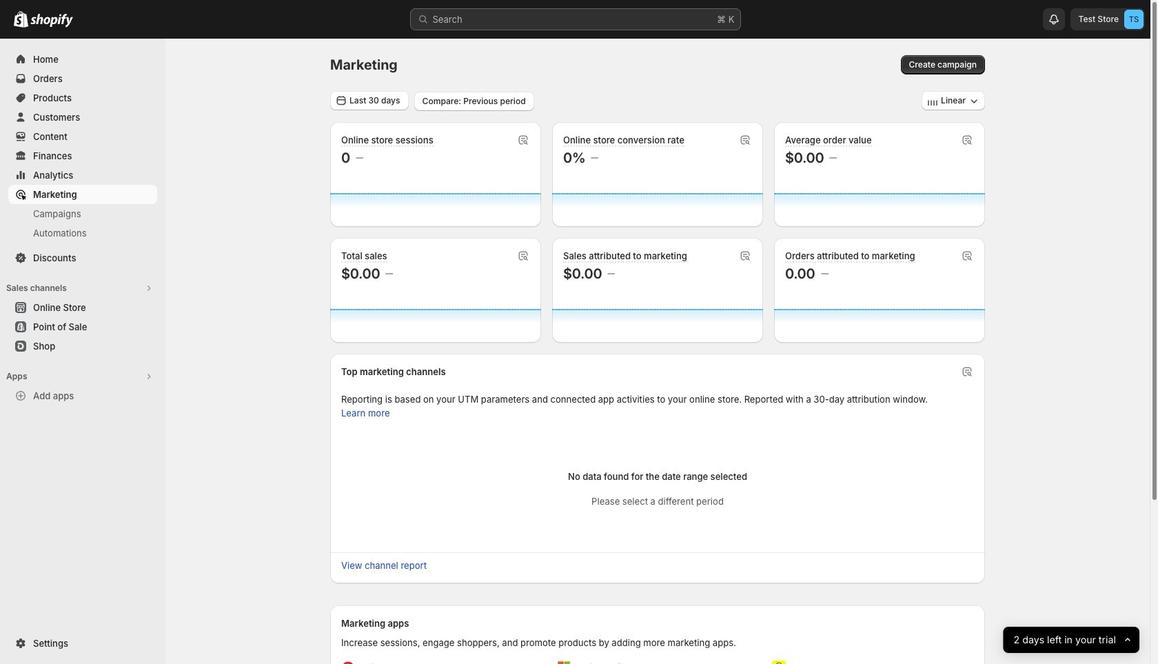 Task type: describe. For each thing, give the bounding box(es) containing it.
test store image
[[1125, 10, 1144, 29]]



Task type: vqa. For each thing, say whether or not it's contained in the screenshot.
Discounts link
no



Task type: locate. For each thing, give the bounding box(es) containing it.
shopify image
[[14, 11, 28, 28], [30, 14, 73, 28]]

0 horizontal spatial shopify image
[[14, 11, 28, 28]]

1 horizontal spatial shopify image
[[30, 14, 73, 28]]



